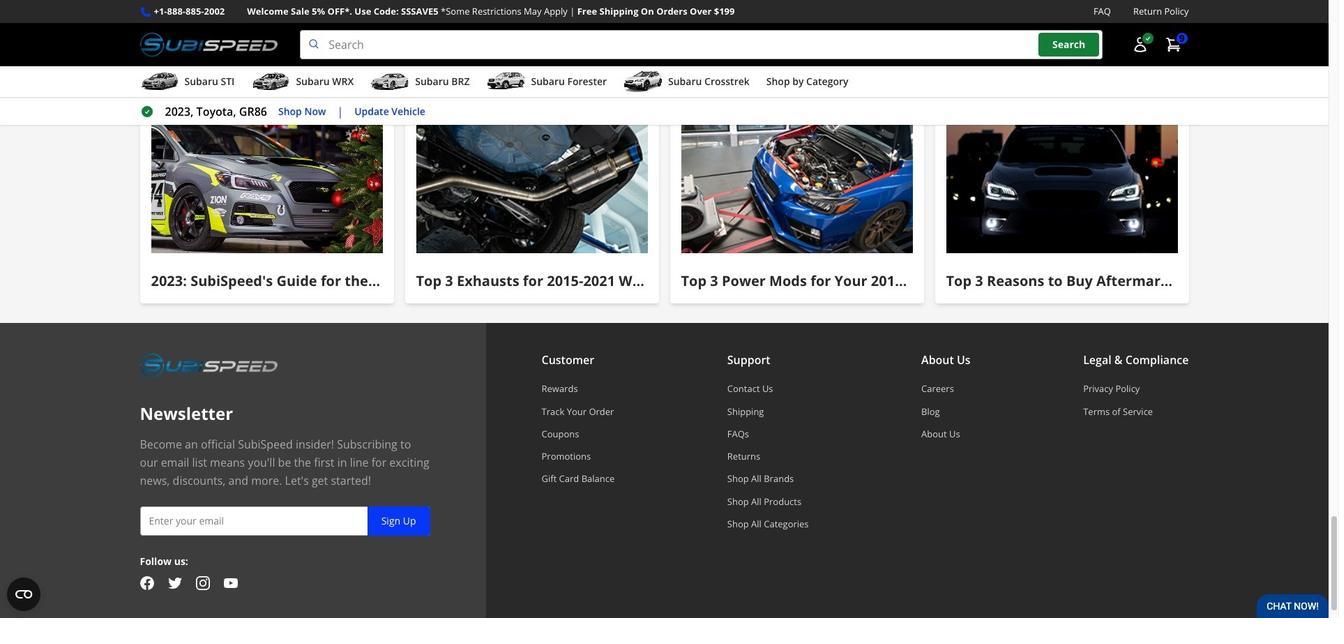 Task type: vqa. For each thing, say whether or not it's contained in the screenshot.
topmost SUBISPEED LOGO
yes



Task type: locate. For each thing, give the bounding box(es) containing it.
1 vertical spatial subispeed logo image
[[140, 351, 278, 381]]

instagram logo image
[[196, 576, 210, 590]]

wrx/sti engine bay image
[[682, 119, 913, 253]]

subispeed logo image
[[140, 30, 278, 59], [140, 351, 278, 381]]

a subaru wrx thumbnail image image
[[252, 71, 291, 92]]

Enter your email text field
[[140, 507, 430, 536]]

facebook logo image
[[140, 576, 154, 590]]

wrx/sti aftermarket light image
[[947, 119, 1178, 253]]

youtube logo image
[[224, 576, 238, 590]]

a subaru sti thumbnail image image
[[140, 71, 179, 92]]

0 vertical spatial subispeed logo image
[[140, 30, 278, 59]]



Task type: describe. For each thing, give the bounding box(es) containing it.
twitter logo image
[[168, 576, 182, 590]]

wrx/sti exhaust image
[[416, 119, 648, 253]]

a subaru forester thumbnail image image
[[487, 71, 526, 92]]

2 subispeed logo image from the top
[[140, 351, 278, 381]]

button image
[[1132, 36, 1149, 53]]

wrx/sti interior image
[[151, 119, 383, 253]]

open widget image
[[7, 578, 40, 611]]

search input field
[[300, 30, 1103, 59]]

a subaru brz thumbnail image image
[[371, 71, 410, 92]]

a subaru crosstrek thumbnail image image
[[624, 71, 663, 92]]

1 subispeed logo image from the top
[[140, 30, 278, 59]]



